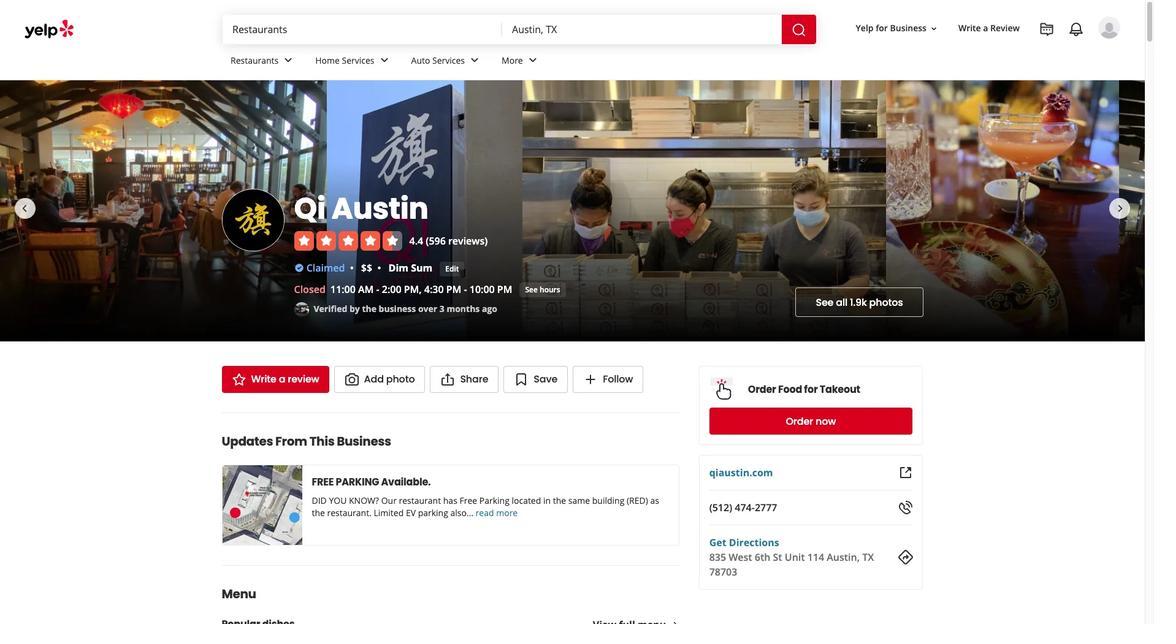 Task type: locate. For each thing, give the bounding box(es) containing it.
24 external link v2 image
[[898, 466, 913, 480]]

24 chevron down v2 image left auto at the left of page
[[377, 53, 392, 68]]

2 vertical spatial the
[[312, 507, 325, 519]]

1 horizontal spatial order
[[786, 414, 814, 428]]

see
[[525, 284, 538, 295], [816, 295, 834, 309]]

a for review
[[279, 372, 285, 386]]

4.4 star rating image
[[294, 231, 402, 251]]

order left now
[[786, 414, 814, 428]]

services left 24 chevron down v2 icon
[[432, 54, 465, 66]]

in
[[543, 495, 551, 507]]

services
[[342, 54, 374, 66], [432, 54, 465, 66]]

114
[[808, 551, 825, 564]]

16 claim filled v2 image
[[294, 263, 304, 273]]

the right by in the left of the page
[[362, 303, 377, 314]]

dim
[[389, 261, 408, 275]]

business
[[890, 22, 927, 34], [337, 433, 391, 450]]

1 vertical spatial business
[[337, 433, 391, 450]]

2777
[[755, 501, 778, 515]]

1 horizontal spatial business
[[890, 22, 927, 34]]

services right home
[[342, 54, 374, 66]]

write a review
[[959, 22, 1020, 34]]

hours
[[540, 284, 560, 295]]

24 chevron down v2 image inside restaurants link
[[281, 53, 296, 68]]

austin
[[331, 188, 428, 229]]

photo of qi austin - austin, tx, us. image
[[0, 80, 327, 342], [523, 80, 886, 342]]

1 none field from the left
[[232, 23, 492, 36]]

the right in
[[553, 495, 566, 507]]

1 horizontal spatial see
[[816, 295, 834, 309]]

tx
[[863, 551, 874, 564]]

see left hours
[[525, 284, 538, 295]]

1 vertical spatial order
[[786, 414, 814, 428]]

ev
[[406, 507, 416, 519]]

write for write a review
[[251, 372, 276, 386]]

0 horizontal spatial none field
[[232, 23, 492, 36]]

a inside write a review link
[[983, 22, 988, 34]]

24 share v2 image
[[441, 372, 455, 387]]

write inside user actions element
[[959, 22, 981, 34]]

read
[[476, 507, 494, 519]]

photo of qi austin - austin, tx, us. view from the patio image
[[327, 80, 523, 342]]

write for write a review
[[959, 22, 981, 34]]

yelp for business button
[[851, 17, 944, 40]]

1 horizontal spatial -
[[464, 283, 467, 296]]

the down did
[[312, 507, 325, 519]]

$$
[[361, 261, 372, 275]]

notifications image
[[1069, 22, 1084, 37]]

1.9k
[[850, 295, 867, 309]]

24 chevron down v2 image right more
[[525, 53, 540, 68]]

1 vertical spatial a
[[279, 372, 285, 386]]

2 none field from the left
[[512, 23, 772, 36]]

user actions element
[[846, 15, 1138, 91]]

save
[[534, 372, 558, 386]]

2 horizontal spatial 24 chevron down v2 image
[[525, 53, 540, 68]]

- right am
[[376, 283, 379, 296]]

2 24 chevron down v2 image from the left
[[377, 53, 392, 68]]

0 vertical spatial order
[[748, 382, 777, 397]]

24 chevron down v2 image inside more link
[[525, 53, 540, 68]]

did
[[312, 495, 327, 507]]

none field up home services link
[[232, 23, 492, 36]]

1 services from the left
[[342, 54, 374, 66]]

0 horizontal spatial services
[[342, 54, 374, 66]]

a inside write a review link
[[279, 372, 285, 386]]

24 chevron down v2 image inside home services link
[[377, 53, 392, 68]]

photo of qi austin - austin, tx, us. lovely glowing interior image
[[1119, 80, 1154, 342]]

now
[[816, 414, 836, 428]]

free
[[460, 495, 477, 507]]

0 vertical spatial see
[[525, 284, 538, 295]]

- left '10:00'
[[464, 283, 467, 296]]

available.
[[381, 475, 431, 489]]

food
[[779, 382, 803, 397]]

0 horizontal spatial -
[[376, 283, 379, 296]]

auto services link
[[401, 44, 492, 80]]

the
[[362, 303, 377, 314], [553, 495, 566, 507], [312, 507, 325, 519]]

0 horizontal spatial a
[[279, 372, 285, 386]]

0 horizontal spatial pm
[[446, 283, 461, 296]]

None search field
[[223, 15, 819, 44]]

projects image
[[1040, 22, 1054, 37]]

pm right '10:00'
[[497, 283, 512, 296]]

24 camera v2 image
[[344, 372, 359, 387]]

share
[[460, 372, 488, 386]]

1 horizontal spatial none field
[[512, 23, 772, 36]]

free
[[312, 475, 334, 489]]

0 vertical spatial the
[[362, 303, 377, 314]]

see left all
[[816, 295, 834, 309]]

see hours link
[[520, 283, 566, 297]]

services for home services
[[342, 54, 374, 66]]

a
[[983, 22, 988, 34], [279, 372, 285, 386]]

business left 16 chevron down v2 icon
[[890, 22, 927, 34]]

see for see hours
[[525, 284, 538, 295]]

menu element
[[202, 565, 699, 624]]

1 horizontal spatial pm
[[497, 283, 512, 296]]

1 horizontal spatial a
[[983, 22, 988, 34]]

0 horizontal spatial business
[[337, 433, 391, 450]]

6th
[[755, 551, 771, 564]]

none field near
[[512, 23, 772, 36]]

0 horizontal spatial order
[[748, 382, 777, 397]]

1 vertical spatial write
[[251, 372, 276, 386]]

2 services from the left
[[432, 54, 465, 66]]

review
[[288, 372, 319, 386]]

1 horizontal spatial the
[[362, 303, 377, 314]]

qi austin
[[294, 188, 428, 229]]

reviews)
[[448, 234, 488, 248]]

0 vertical spatial for
[[876, 22, 888, 34]]

24 chevron down v2 image
[[281, 53, 296, 68], [377, 53, 392, 68], [525, 53, 540, 68]]

1 horizontal spatial for
[[876, 22, 888, 34]]

for
[[876, 22, 888, 34], [805, 382, 818, 397]]

sum
[[411, 261, 433, 275]]

0 horizontal spatial 24 chevron down v2 image
[[281, 53, 296, 68]]

24 chevron down v2 image for home services
[[377, 53, 392, 68]]

24 chevron down v2 image for restaurants
[[281, 53, 296, 68]]

0 horizontal spatial photo of qi austin - austin, tx, us. image
[[0, 80, 327, 342]]

0 vertical spatial write
[[959, 22, 981, 34]]

1 horizontal spatial write
[[959, 22, 981, 34]]

0 horizontal spatial write
[[251, 372, 276, 386]]

24 directions v2 image
[[898, 550, 913, 565]]

-
[[376, 283, 379, 296], [464, 283, 467, 296]]

for right food
[[805, 382, 818, 397]]

1 horizontal spatial services
[[432, 54, 465, 66]]

services inside auto services link
[[432, 54, 465, 66]]

restaurants
[[231, 54, 279, 66]]

1 24 chevron down v2 image from the left
[[281, 53, 296, 68]]

1 vertical spatial the
[[553, 495, 566, 507]]

pm right "4:30"
[[446, 283, 461, 296]]

1 - from the left
[[376, 283, 379, 296]]

share button
[[430, 366, 499, 393]]

1 vertical spatial see
[[816, 295, 834, 309]]

verified by the business over 3 months ago
[[314, 303, 497, 314]]

order left food
[[748, 382, 777, 397]]

(596
[[426, 234, 446, 248]]

write right 24 star v2 image
[[251, 372, 276, 386]]

photo of qi austin - austin, tx, us. watermelon cooler cocktail is delicious image
[[886, 80, 1119, 342]]

3 24 chevron down v2 image from the left
[[525, 53, 540, 68]]

1 horizontal spatial 24 chevron down v2 image
[[377, 53, 392, 68]]

0 horizontal spatial the
[[312, 507, 325, 519]]

1 vertical spatial for
[[805, 382, 818, 397]]

0 horizontal spatial see
[[525, 284, 538, 295]]

see all 1.9k photos link
[[796, 288, 923, 317]]

3
[[440, 303, 445, 314]]

business up parking
[[337, 433, 391, 450]]

none field up business categories element
[[512, 23, 772, 36]]

see all 1.9k photos
[[816, 295, 903, 309]]

Near text field
[[512, 23, 772, 36]]

takeout
[[820, 382, 861, 397]]

0 vertical spatial a
[[983, 22, 988, 34]]

None field
[[232, 23, 492, 36], [512, 23, 772, 36]]

west
[[729, 551, 753, 564]]

write left review
[[959, 22, 981, 34]]

835
[[710, 551, 727, 564]]

closed
[[294, 283, 326, 296]]

24 chevron down v2 image right restaurants
[[281, 53, 296, 68]]

services inside home services link
[[342, 54, 374, 66]]

review
[[991, 22, 1020, 34]]

pm
[[446, 283, 461, 296], [497, 283, 512, 296]]

months
[[447, 303, 480, 314]]

(red)
[[627, 495, 648, 507]]

0 vertical spatial business
[[890, 22, 927, 34]]

1 horizontal spatial photo of qi austin - austin, tx, us. image
[[523, 80, 886, 342]]

order for order food for takeout
[[748, 382, 777, 397]]

order
[[748, 382, 777, 397], [786, 414, 814, 428]]

photo
[[386, 372, 415, 386]]

11:00
[[330, 283, 356, 296]]

read more
[[476, 507, 518, 519]]

for right yelp
[[876, 22, 888, 34]]

follow button
[[573, 366, 644, 393]]

see inside "link"
[[525, 284, 538, 295]]

home
[[315, 54, 340, 66]]

more
[[496, 507, 518, 519]]



Task type: vqa. For each thing, say whether or not it's contained in the screenshot.
474-
yes



Task type: describe. For each thing, give the bounding box(es) containing it.
auto services
[[411, 54, 465, 66]]

restaurant.
[[327, 507, 372, 519]]

qi
[[294, 188, 325, 229]]

order now link
[[710, 408, 913, 435]]

know?
[[349, 495, 379, 507]]

2 - from the left
[[464, 283, 467, 296]]

updates from this business element
[[202, 413, 680, 546]]

previous image
[[17, 201, 32, 216]]

services for auto services
[[432, 54, 465, 66]]

you
[[329, 495, 347, 507]]

24 add v2 image
[[583, 372, 598, 387]]

follow
[[603, 372, 633, 386]]

limited
[[374, 507, 404, 519]]

24 save outline v2 image
[[514, 372, 529, 387]]

directions
[[729, 536, 780, 550]]

austin,
[[827, 551, 860, 564]]

closed 11:00 am - 2:00 pm, 4:30 pm - 10:00 pm
[[294, 283, 512, 296]]

restaurant
[[399, 495, 441, 507]]

1 pm from the left
[[446, 283, 461, 296]]

free parking available. image
[[222, 466, 302, 545]]

all
[[836, 295, 848, 309]]

474-
[[735, 501, 755, 515]]

1 photo of qi austin - austin, tx, us. image from the left
[[0, 80, 327, 342]]

add photo link
[[334, 366, 425, 393]]

(512) 474-2777
[[710, 501, 778, 515]]

qiaustin.com link
[[710, 466, 773, 480]]

2 photo of qi austin - austin, tx, us. image from the left
[[523, 80, 886, 342]]

search image
[[792, 22, 807, 37]]

24 phone v2 image
[[898, 500, 913, 515]]

24 chevron down v2 image for more
[[525, 53, 540, 68]]

verified
[[314, 303, 347, 314]]

from
[[275, 433, 307, 450]]

2:00
[[382, 283, 401, 296]]

add
[[364, 372, 384, 386]]

(512)
[[710, 501, 733, 515]]

same
[[568, 495, 590, 507]]

2 pm from the left
[[497, 283, 512, 296]]

photos
[[869, 295, 903, 309]]

78703
[[710, 565, 738, 579]]

14 chevron right outline image
[[671, 621, 680, 624]]

get
[[710, 536, 727, 550]]

over
[[418, 303, 437, 314]]

also…
[[450, 507, 473, 519]]

4.4
[[409, 234, 423, 248]]

24 star v2 image
[[232, 372, 246, 387]]

for inside button
[[876, 22, 888, 34]]

2 horizontal spatial the
[[553, 495, 566, 507]]

order for order now
[[786, 414, 814, 428]]

this
[[309, 433, 335, 450]]

qiaustin.com
[[710, 466, 773, 480]]

dim sum link
[[389, 261, 433, 275]]

more
[[502, 54, 523, 66]]

yelp for business
[[856, 22, 927, 34]]

order food for takeout
[[748, 382, 861, 397]]

jeremy m. image
[[1098, 17, 1121, 39]]

4.4 (596 reviews)
[[409, 234, 488, 248]]

order now
[[786, 414, 836, 428]]

auto
[[411, 54, 430, 66]]

0 horizontal spatial for
[[805, 382, 818, 397]]

see for see all 1.9k photos
[[816, 295, 834, 309]]

business
[[379, 303, 416, 314]]

10:00
[[470, 283, 495, 296]]

a for review
[[983, 22, 988, 34]]

yelp
[[856, 22, 874, 34]]

Find text field
[[232, 23, 492, 36]]

16 chevron down v2 image
[[929, 24, 939, 34]]

edit button
[[440, 262, 465, 277]]

(596 reviews) link
[[426, 234, 488, 248]]

located
[[512, 495, 541, 507]]

none field find
[[232, 23, 492, 36]]

next image
[[1113, 201, 1128, 216]]

free parking available.
[[312, 475, 431, 489]]

save button
[[504, 366, 568, 393]]

4:30
[[424, 283, 444, 296]]

home services link
[[306, 44, 401, 80]]

business inside button
[[890, 22, 927, 34]]

our
[[381, 495, 397, 507]]

unit
[[785, 551, 805, 564]]

get directions link
[[710, 536, 780, 550]]

did you know? our restaurant has free parking located in the same building (red) as the restaurant. limited ev parking also…
[[312, 495, 659, 519]]

building
[[592, 495, 625, 507]]

parking
[[479, 495, 510, 507]]

parking
[[418, 507, 448, 519]]

as
[[650, 495, 659, 507]]

dim sum
[[389, 261, 433, 275]]

edit
[[445, 263, 459, 274]]

business categories element
[[221, 44, 1121, 80]]

pm,
[[404, 283, 422, 296]]

write a review link
[[222, 366, 329, 393]]

updates from this business
[[222, 433, 391, 450]]

add photo
[[364, 372, 415, 386]]

get directions 835 west 6th st unit 114 austin, tx 78703
[[710, 536, 874, 579]]

24 chevron down v2 image
[[467, 53, 482, 68]]

has
[[443, 495, 457, 507]]

st
[[773, 551, 783, 564]]

more link
[[492, 44, 550, 80]]

updates
[[222, 433, 273, 450]]

am
[[358, 283, 374, 296]]



